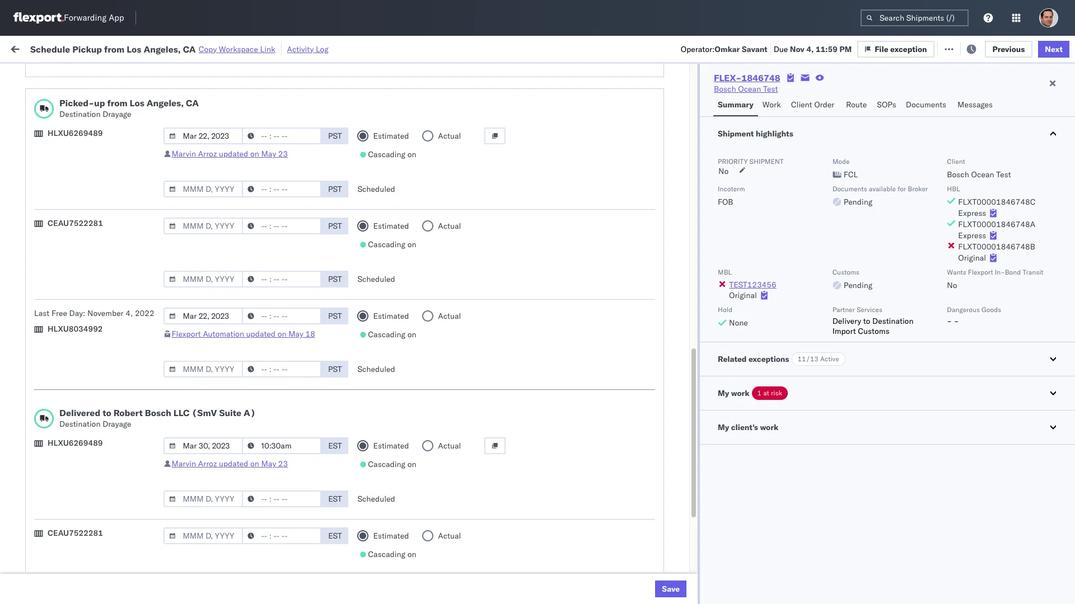 Task type: vqa. For each thing, say whether or not it's contained in the screenshot.


Task type: describe. For each thing, give the bounding box(es) containing it.
november
[[87, 309, 124, 319]]

marvin arroz updated on may 23 for ca
[[172, 149, 288, 159]]

3 pdt, from the top
[[228, 186, 246, 196]]

8 integration test account - karl lagerfeld from the top
[[515, 580, 661, 590]]

copy
[[199, 44, 217, 54]]

1 vertical spatial my
[[718, 389, 729, 399]]

11/13 active
[[798, 355, 839, 363]]

los inside picked-up from los angeles, ca destination drayage
[[130, 97, 144, 109]]

3 8:30 from the top
[[190, 457, 207, 467]]

msdu7304509
[[728, 358, 785, 368]]

3 ocean fcl from the top
[[361, 186, 401, 196]]

2 integration from the top
[[515, 408, 554, 418]]

4 mmm d, yyyy text field from the top
[[164, 308, 243, 325]]

3 integration from the top
[[515, 457, 554, 467]]

scheduled for second mmm d, yyyy text field from the bottom
[[357, 365, 395, 375]]

flex-1846748 for the schedule pickup from los angeles, ca button associated with test123456
[[651, 162, 710, 172]]

maeu9408431
[[805, 408, 862, 418]]

flex-1662119
[[651, 433, 710, 443]]

consignee
[[515, 91, 547, 100]]

available
[[869, 185, 896, 193]]

13, for schedule pickup from los angeles, ca
[[263, 260, 276, 270]]

updated for picked-up from los angeles, ca
[[219, 149, 248, 159]]

shipment highlights button
[[700, 117, 1075, 151]]

estimated for 3rd -- : -- -- 'text field' from the top
[[373, 221, 409, 231]]

pm for schedule pickup from rotterdam, netherlands button related to 5:30 pm pst, jan 30, 2023
[[209, 506, 221, 517]]

1 flex-2130387 from the top
[[651, 383, 710, 393]]

2 karl from the top
[[611, 408, 626, 418]]

agent
[[1054, 383, 1075, 393]]

test inside client bosch ocean test incoterm fob
[[996, 170, 1011, 180]]

11:59 for schedule pickup from los angeles, ca link associated with abcdefg78456546
[[190, 260, 212, 270]]

previous button
[[985, 41, 1033, 57]]

4:00
[[190, 309, 207, 319]]

confirm pickup from los angeles, ca button
[[26, 308, 159, 321]]

2023 right 2,
[[272, 531, 291, 541]]

rotterdam, for 11:00 pm pst, feb 2, 2023
[[101, 525, 141, 535]]

8:30 for schedule pickup from rotterdam, netherlands
[[190, 408, 207, 418]]

2 mmm d, yyyy text field from the top
[[164, 218, 243, 235]]

5:30 for schedule pickup from rotterdam, netherlands
[[190, 506, 207, 517]]

flex id button
[[628, 89, 711, 100]]

upload customs clearance documents for flex-1846748
[[26, 235, 165, 245]]

1 pdt, from the top
[[228, 137, 246, 147]]

activity log button
[[287, 43, 329, 55]]

2023 up 11:00 pm pst, feb 2, 2023
[[270, 506, 290, 517]]

drayage inside picked-up from los angeles, ca destination drayage
[[103, 109, 131, 119]]

2023 right 12,
[[275, 359, 295, 369]]

jan left 28,
[[242, 457, 254, 467]]

5 schedule delivery appointment button from the top
[[26, 481, 138, 493]]

7 karl from the top
[[611, 556, 626, 566]]

11:59 pm pst, jan 24, 2023
[[190, 433, 295, 443]]

upload for flex-1660288
[[26, 112, 51, 122]]

upload customs clearance documents button for flex-1660288
[[26, 111, 165, 123]]

6 lagerfeld from the top
[[628, 531, 661, 541]]

mbl
[[718, 268, 732, 277]]

1 integration from the top
[[515, 383, 554, 393]]

pst for third mmm d, yyyy text field
[[328, 274, 342, 284]]

mmm d, yyyy text field for marvin arroz updated on may 23 button corresponding to (smv
[[164, 491, 243, 508]]

3 -- : -- -- text field from the top
[[242, 218, 322, 235]]

2 -- : -- -- text field from the top
[[242, 181, 322, 198]]

resize handle column header for consignee
[[615, 87, 628, 605]]

cascading on for first mmm d, yyyy text field from the top
[[368, 149, 416, 160]]

5:30 pm pst, jan 30, 2023 for schedule delivery appointment
[[190, 482, 290, 492]]

1 schedule delivery appointment link from the top
[[26, 136, 138, 147]]

origin
[[1030, 383, 1052, 393]]

4, for the schedule pickup from los angeles, ca button associated with test123456
[[264, 162, 271, 172]]

schedule pickup from rotterdam, netherlands for 8:30
[[26, 402, 145, 423]]

1 vertical spatial original
[[729, 291, 757, 301]]

summary button
[[713, 95, 758, 116]]

1662119
[[676, 433, 710, 443]]

2023 down 8:30 pm pst, jan 28, 2023
[[270, 482, 290, 492]]

pst, up 4:00 pm pst, dec 23, 2022
[[228, 285, 245, 295]]

transit
[[1023, 268, 1043, 277]]

mmm d, yyyy text field for the flexport automation updated on may 18 button
[[164, 361, 243, 378]]

7 lagerfeld from the top
[[628, 556, 661, 566]]

(smv
[[192, 408, 217, 419]]

client's
[[731, 423, 758, 433]]

uetu5238478 for confirm pickup from los angeles, ca
[[788, 309, 843, 319]]

flxt00001846748c
[[958, 197, 1036, 207]]

10 ocean fcl from the top
[[361, 383, 401, 393]]

hlxu8034992 down documents available for broker
[[847, 211, 902, 221]]

destination inside picked-up from los angeles, ca destination drayage
[[59, 109, 101, 119]]

3 lagerfeld from the top
[[628, 457, 661, 467]]

schedule for 3rd schedule delivery appointment button from the bottom of the page
[[26, 284, 59, 294]]

ymluw236679313
[[805, 112, 877, 122]]

blocked,
[[138, 69, 166, 78]]

8 lagerfeld from the top
[[628, 580, 661, 590]]

los for the schedule pickup from los angeles, ca button for maeu9736123
[[106, 358, 118, 368]]

upload for flex-1846748
[[26, 235, 51, 245]]

9 ocean fcl from the top
[[361, 359, 401, 369]]

0 vertical spatial original
[[958, 253, 986, 263]]

187
[[258, 43, 273, 53]]

import inside the partner services delivery to destination import customs
[[832, 326, 856, 337]]

angeles, inside picked-up from los angeles, ca destination drayage
[[147, 97, 184, 109]]

priority
[[718, 157, 748, 166]]

bosch ocean test link
[[714, 83, 778, 95]]

Search Work text field
[[698, 40, 820, 57]]

3 ceau7522281, hlxu6269489, hlxu8034992 from the top
[[728, 186, 902, 196]]

flex- for upload customs clearance documents "button" for flex-1846748
[[651, 235, 676, 246]]

flex- for 1st schedule delivery appointment button from the bottom of the page
[[651, 482, 676, 492]]

2 schedule delivery appointment link from the top
[[26, 185, 138, 196]]

schedule pickup from los angeles, ca button for maeu9736123
[[26, 358, 164, 370]]

documents button
[[901, 95, 953, 116]]

pending for documents available for broker
[[844, 197, 872, 207]]

1 at risk
[[757, 389, 782, 398]]

filtered by:
[[11, 69, 51, 79]]

hbl
[[947, 185, 960, 193]]

fcl for second schedule delivery appointment link from the bottom of the page
[[386, 383, 401, 393]]

pending for customs
[[844, 281, 872, 291]]

dangerous goods - -
[[947, 306, 1001, 326]]

pst, down 8:30 pm pst, jan 28, 2023
[[223, 482, 240, 492]]

from inside 'button'
[[83, 309, 99, 319]]

work button
[[758, 95, 787, 116]]

3 2130384 from the top
[[676, 580, 710, 590]]

lhuu7894563, for schedule pickup from los angeles, ca
[[728, 260, 786, 270]]

3 flex-2130384 from the top
[[651, 580, 710, 590]]

progress
[[175, 69, 203, 78]]

lhuu7894563, uetu5238478 for confirm delivery
[[728, 334, 843, 344]]

actions
[[1031, 91, 1054, 100]]

cascading for first mmm d, yyyy text field from the top
[[368, 149, 405, 160]]

4 -- : -- -- text field from the top
[[242, 271, 322, 288]]

vandelay
[[438, 433, 471, 443]]

los for the schedule pickup from los angeles, ca button associated with test123456
[[106, 161, 118, 171]]

1 vertical spatial savant
[[979, 309, 1003, 319]]

12,
[[261, 359, 273, 369]]

2 ceau7522281, hlxu6269489, hlxu8034992 from the top
[[728, 161, 902, 171]]

1 vertical spatial updated
[[246, 329, 276, 339]]

suite
[[219, 408, 241, 419]]

14 ocean fcl from the top
[[361, 556, 401, 566]]

mode button
[[356, 89, 422, 100]]

5 integration from the top
[[515, 506, 554, 517]]

gvcu5265864 for schedule delivery appointment
[[728, 383, 783, 393]]

12 ocean fcl from the top
[[361, 457, 401, 467]]

2 lagerfeld from the top
[[628, 408, 661, 418]]

pst, left feb
[[228, 531, 245, 541]]

active
[[820, 355, 839, 363]]

2 schedule pickup from los angeles, ca from the top
[[26, 210, 164, 220]]

flex-1846748 for upload customs clearance documents "button" for flex-1846748
[[651, 235, 710, 246]]

1 -- : -- -- text field from the top
[[242, 128, 322, 144]]

client name
[[438, 91, 476, 100]]

delivery for first confirm delivery button from the top
[[56, 333, 85, 344]]

jaehyung
[[953, 383, 986, 393]]

related exceptions
[[718, 354, 789, 365]]

flex-1889466 for schedule delivery appointment
[[651, 285, 710, 295]]

action
[[1036, 43, 1060, 53]]

5 -- : -- -- text field from the top
[[242, 308, 322, 325]]

to inside delivered to robert bosch llc (smv suite a) destination drayage
[[103, 408, 111, 419]]

1 vertical spatial 23,
[[256, 383, 269, 393]]

5 cascading on from the top
[[368, 550, 416, 560]]

flex-2130387 for 11:00 pm pst, feb 2, 2023
[[651, 531, 710, 541]]

container
[[728, 87, 758, 95]]

risk for 778 at risk
[[232, 43, 245, 53]]

6 karl from the top
[[611, 531, 626, 541]]

pickup for the schedule pickup from los angeles, ca button associated with test123456
[[61, 161, 85, 171]]

flex- for schedule pickup from rotterdam, netherlands button related to 5:30 pm pst, jan 30, 2023
[[651, 506, 676, 517]]

upload customs clearance documents button for flex-1846748
[[26, 234, 165, 247]]

at for 778
[[223, 43, 230, 53]]

30, for schedule delivery appointment
[[256, 482, 269, 492]]

1889466 for confirm delivery
[[676, 334, 710, 344]]

import inside button
[[95, 43, 120, 53]]

jan right suite
[[242, 408, 254, 418]]

bosch inside client bosch ocean test incoterm fob
[[947, 170, 969, 180]]

documents inside button
[[906, 100, 946, 110]]

rotterdam, for 8:30 pm pst, jan 23, 2023
[[106, 402, 145, 412]]

updated for delivered to robert bosch llc (smv suite a)
[[219, 459, 248, 469]]

test123456 for schedule pickup from los angeles, ca
[[805, 162, 852, 172]]

operator: omkar savant
[[681, 44, 767, 54]]

schedule pickup from rotterdam, netherlands button for 8:30 pm pst, jan 23, 2023
[[26, 401, 169, 425]]

1 karl from the top
[[611, 383, 626, 393]]

hlxu6269489, for 2nd schedule delivery appointment link from the top
[[788, 186, 845, 196]]

fcl for fifth schedule delivery appointment link from the bottom of the page
[[386, 137, 401, 147]]

exceptions
[[749, 354, 789, 365]]

id
[[648, 91, 655, 100]]

appointment for second schedule delivery appointment link from the bottom of the page
[[92, 383, 138, 393]]

1 account from the top
[[573, 383, 602, 393]]

jan down 8:30 pm pst, jan 28, 2023
[[242, 482, 254, 492]]

4 mmm d, yyyy text field from the top
[[164, 528, 243, 545]]

jaehyung choi - test origin agent
[[953, 383, 1075, 393]]

0 horizontal spatial omkar
[[715, 44, 740, 54]]

bond
[[1005, 268, 1021, 277]]

1 2130387 from the top
[[676, 383, 710, 393]]

pst, down 11:00 pm pst, nov 8, 2022
[[228, 260, 245, 270]]

187 on track
[[258, 43, 304, 53]]

1
[[757, 389, 762, 398]]

2023 right 28,
[[270, 457, 290, 467]]

pm for fourth the schedule pickup from los angeles, ca button from the bottom
[[214, 211, 226, 221]]

2130384 for schedule pickup from rotterdam, netherlands
[[676, 506, 710, 517]]

4 integration from the top
[[515, 482, 554, 492]]

5:30 for schedule delivery appointment
[[190, 482, 207, 492]]

jan up feb
[[242, 506, 254, 517]]

23, for rotterdam,
[[256, 408, 269, 418]]

delivered
[[59, 408, 100, 419]]

3 est from the top
[[328, 531, 342, 541]]

5 estimated from the top
[[373, 531, 409, 541]]

ca for confirm pickup from los angeles, ca 'button'
[[148, 309, 159, 319]]

in
[[168, 69, 174, 78]]

8 karl from the top
[[611, 580, 626, 590]]

picked-up from los angeles, ca destination drayage
[[59, 97, 199, 119]]

schedule pickup from los angeles, ca button for abcdefg78456546
[[26, 259, 164, 271]]

flexport automation updated on may 18 button
[[172, 329, 315, 339]]

778
[[206, 43, 221, 53]]

pickup for confirm pickup from los angeles, ca 'button'
[[56, 309, 81, 319]]

3 karl from the top
[[611, 457, 626, 467]]

workitem button
[[7, 89, 172, 100]]

5 integration test account - karl lagerfeld from the top
[[515, 506, 661, 517]]

6 pst from the top
[[328, 365, 342, 375]]

hlxu8034992 left broker
[[847, 186, 902, 196]]

confirm pickup from rotterdam, netherlands link
[[26, 524, 169, 547]]

hlxu8034992 down day:
[[48, 324, 103, 334]]

4 account from the top
[[573, 482, 602, 492]]

8 -- : -- -- text field from the top
[[242, 491, 322, 508]]

pm for confirm pickup from rotterdam, netherlands button
[[214, 531, 226, 541]]

pm for schedule pickup from rotterdam, netherlands button associated with 8:30 pm pst, jan 23, 2023
[[209, 408, 221, 418]]

3 resize handle column header from the left
[[342, 87, 356, 605]]

incoterm
[[718, 185, 745, 193]]

log
[[316, 44, 329, 54]]

2022 for the confirm pickup from los angeles, ca link in the bottom left of the page
[[273, 309, 292, 319]]

6 account from the top
[[573, 531, 602, 541]]

0 horizontal spatial work
[[32, 41, 61, 56]]

jan up a)
[[242, 383, 254, 393]]

schedule pickup from rotterdam, netherlands link for 5:30 pm pst, jan 30, 2023
[[26, 500, 169, 522]]

5 schedule pickup from los angeles, ca button from the top
[[26, 431, 164, 444]]

flex-1893174
[[651, 359, 710, 369]]

dec for schedule delivery appointment
[[247, 285, 262, 295]]

pm for the schedule pickup from los angeles, ca button for maeu9736123
[[214, 359, 226, 369]]

last
[[34, 309, 49, 319]]

3 upload customs clearance documents from the top
[[26, 457, 165, 467]]

omkar savant
[[953, 309, 1003, 319]]

2 schedule pickup from los angeles, ca button from the top
[[26, 210, 164, 222]]

schedule for 5th the schedule pickup from los angeles, ca button
[[26, 432, 59, 442]]

5 mmm d, yyyy text field from the top
[[164, 438, 243, 455]]

message
[[151, 43, 182, 53]]

0 horizontal spatial savant
[[742, 44, 767, 54]]

4 karl from the top
[[611, 482, 626, 492]]

3 schedule delivery appointment button from the top
[[26, 284, 138, 296]]

3 mmm d, yyyy text field from the top
[[164, 271, 243, 288]]

flex- for confirm pickup from los angeles, ca 'button'
[[651, 309, 676, 319]]

forwarding app link
[[13, 12, 124, 24]]

3 gaurav jawla from the top
[[953, 186, 1000, 196]]

3 jawla from the top
[[980, 186, 1000, 196]]

11:59 pm pdt, nov 4, 2022 for 2nd schedule delivery appointment link from the top
[[190, 186, 293, 196]]

7 integration test account - karl lagerfeld from the top
[[515, 556, 661, 566]]

5 schedule pickup from los angeles, ca from the top
[[26, 432, 164, 442]]

2023 right a)
[[270, 408, 290, 418]]

feb
[[247, 531, 261, 541]]

status : ready for work, blocked, in progress
[[61, 69, 203, 78]]

11:59 pm pdt, nov 4, 2022 for 2nd schedule pickup from los angeles, ca link from the top of the page
[[190, 211, 293, 221]]

2 schedule delivery appointment from the top
[[26, 186, 138, 196]]

actual for 2nd mmm d, yyyy text field from the top of the page
[[438, 221, 461, 231]]

13 ocean fcl from the top
[[361, 531, 401, 541]]

batch action button
[[994, 40, 1068, 57]]

previous
[[992, 44, 1025, 54]]

next
[[1045, 44, 1063, 54]]

1 horizontal spatial work
[[731, 389, 749, 399]]

jan left 12,
[[247, 359, 259, 369]]

confirm pickup from rotterdam, netherlands button
[[26, 524, 169, 548]]

by:
[[40, 69, 51, 79]]

drayage inside delivered to robert bosch llc (smv suite a) destination drayage
[[103, 419, 131, 429]]

from inside confirm pickup from rotterdam, netherlands
[[83, 525, 99, 535]]

3 schedule delivery appointment link from the top
[[26, 284, 138, 295]]

1 mmm d, yyyy text field from the top
[[164, 128, 243, 144]]

work inside button
[[760, 423, 778, 433]]

fob
[[718, 197, 733, 207]]

(0)
[[182, 43, 197, 53]]

operator:
[[681, 44, 715, 54]]

2 schedule pickup from los angeles, ca link from the top
[[26, 210, 164, 221]]

customs inside the partner services delivery to destination import customs
[[858, 326, 889, 337]]

4 schedule delivery appointment button from the top
[[26, 382, 138, 394]]

scheduled for first mmm d, yyyy text field from the top
[[357, 184, 395, 194]]

pst, down the 11:59 pm pst, jan 24, 2023
[[223, 457, 240, 467]]

7 -- : -- -- text field from the top
[[242, 438, 322, 455]]

6 ocean fcl from the top
[[361, 285, 401, 295]]

track
[[286, 43, 304, 53]]

pst, up 8:30 pm pst, jan 28, 2023
[[228, 433, 245, 443]]

1 horizontal spatial my work
[[718, 389, 749, 399]]

flex-1660288
[[651, 112, 710, 122]]

28,
[[256, 457, 269, 467]]

1 integration test account - karl lagerfeld from the top
[[515, 383, 661, 393]]

pickup for the schedule pickup from los angeles, ca button related to abcdefg78456546
[[61, 260, 85, 270]]

flex-2130387 for 8:30 pm pst, jan 28, 2023
[[651, 457, 710, 467]]

summary
[[718, 100, 754, 110]]

route
[[846, 100, 867, 110]]

6:00 am pst, dec 24, 2022
[[190, 334, 293, 344]]

11 ocean fcl from the top
[[361, 433, 401, 443]]

3 integration test account - karl lagerfeld from the top
[[515, 457, 661, 467]]

pst, up automation on the bottom left of page
[[223, 309, 240, 319]]

estimated for third -- : -- -- 'text field' from the bottom
[[373, 441, 409, 451]]

11:59 for schedule pickup from los angeles, ca link corresponding to test123456
[[190, 162, 212, 172]]

message (0)
[[151, 43, 197, 53]]

flex- for the schedule pickup from los angeles, ca button associated with test123456
[[651, 162, 676, 172]]

2 ocean fcl from the top
[[361, 162, 401, 172]]

priority shipment
[[718, 157, 784, 166]]

automation
[[203, 329, 244, 339]]

rotterdam, for 5:30 pm pst, jan 30, 2023
[[106, 500, 145, 510]]

client order button
[[787, 95, 842, 116]]

my client's work button
[[700, 411, 1075, 445]]

test inside bosch ocean test link
[[763, 84, 778, 94]]

schedule pickup from los angeles, ca link for test123456
[[26, 160, 164, 172]]

3 upload from the top
[[26, 457, 51, 467]]



Task type: locate. For each thing, give the bounding box(es) containing it.
no right snoozed
[[265, 69, 274, 78]]

pst, up 11:00 pm pst, feb 2, 2023
[[223, 506, 240, 517]]

pickup inside confirm pickup from rotterdam, netherlands
[[56, 525, 81, 535]]

5 ocean fcl from the top
[[361, 235, 401, 246]]

jawla for los
[[980, 162, 1000, 172]]

30, for schedule pickup from rotterdam, netherlands
[[256, 506, 269, 517]]

1 vertical spatial to
[[103, 408, 111, 419]]

2 flex-2130387 from the top
[[651, 408, 710, 418]]

2 ceau7522281 from the top
[[48, 529, 103, 539]]

8 account from the top
[[573, 580, 602, 590]]

destination inside delivered to robert bosch llc (smv suite a) destination drayage
[[59, 419, 101, 429]]

at for 1
[[763, 389, 769, 398]]

destination down 'delivered'
[[59, 419, 101, 429]]

0 horizontal spatial work
[[122, 43, 142, 53]]

ocean inside client bosch ocean test incoterm fob
[[971, 170, 994, 180]]

6 integration test account - karl lagerfeld from the top
[[515, 531, 661, 541]]

gaurav
[[953, 112, 978, 122], [953, 162, 978, 172], [953, 186, 978, 196]]

flex id
[[634, 91, 655, 100]]

risk right 1
[[771, 389, 782, 398]]

work inside import work button
[[122, 43, 142, 53]]

schedule pickup from rotterdam, netherlands link for 8:30 pm pst, jan 23, 2023
[[26, 401, 169, 424]]

0 vertical spatial no
[[265, 69, 274, 78]]

flex- for fourth the schedule pickup from los angeles, ca button from the bottom
[[651, 211, 676, 221]]

13, up 4:00 pm pst, dec 23, 2022
[[263, 285, 276, 295]]

1 vertical spatial flexport
[[172, 329, 201, 339]]

2022 for 2nd schedule pickup from los angeles, ca link from the top of the page
[[273, 211, 293, 221]]

0 vertical spatial hlxu6269489
[[48, 128, 103, 138]]

to down services
[[863, 316, 870, 326]]

delivery
[[61, 136, 90, 146], [61, 186, 90, 196], [61, 284, 90, 294], [832, 316, 861, 326], [56, 333, 85, 344], [61, 383, 90, 393], [61, 481, 90, 491], [56, 555, 85, 565]]

1 vertical spatial test123456
[[805, 186, 852, 196]]

flexport left the in-
[[968, 268, 993, 277]]

dec for schedule pickup from los angeles, ca
[[247, 260, 262, 270]]

11:59 for fifth schedule pickup from los angeles, ca link from the top of the page
[[190, 433, 212, 443]]

2 vertical spatial test123456
[[729, 280, 776, 290]]

delivery for first schedule delivery appointment button from the top
[[61, 136, 90, 146]]

client up 'hbl'
[[947, 157, 965, 166]]

flex- for upload customs clearance documents "button" corresponding to flex-1660288
[[651, 112, 676, 122]]

1 horizontal spatial original
[[958, 253, 986, 263]]

snoozed : no
[[234, 69, 274, 78]]

hlxu6269489, for schedule pickup from los angeles, ca link corresponding to test123456
[[788, 161, 845, 171]]

free
[[51, 309, 67, 319]]

5:30 pm pst, jan 30, 2023 down 8:30 pm pst, jan 28, 2023
[[190, 482, 290, 492]]

2 8:30 pm pst, jan 23, 2023 from the top
[[190, 408, 290, 418]]

pst, up suite
[[223, 383, 240, 393]]

lhuu7894563, uetu5238478
[[728, 260, 843, 270], [728, 284, 843, 295], [728, 309, 843, 319], [728, 334, 843, 344]]

ceau7522281, for 2nd schedule pickup from los angeles, ca link from the top of the page
[[728, 211, 786, 221]]

los for 5th the schedule pickup from los angeles, ca button
[[106, 432, 118, 442]]

gaurav jawla for los
[[953, 162, 1000, 172]]

3 abcdefg78456546 from the top
[[805, 309, 880, 319]]

1 8:30 from the top
[[190, 383, 207, 393]]

23 for delivered to robert bosch llc (smv suite a)
[[278, 459, 288, 469]]

hold
[[718, 306, 732, 314]]

1 2130384 from the top
[[676, 482, 710, 492]]

flex- for first confirm delivery button from the top
[[651, 334, 676, 344]]

2 vertical spatial flex-2130384
[[651, 580, 710, 590]]

1 vertical spatial 13,
[[263, 285, 276, 295]]

ready
[[86, 69, 106, 78]]

schedule for 2nd schedule delivery appointment button from the bottom
[[26, 383, 59, 393]]

no down "wants"
[[947, 281, 957, 291]]

0 vertical spatial flex-2130384
[[651, 482, 710, 492]]

mbl/mawb
[[805, 91, 844, 100]]

13, for schedule delivery appointment
[[263, 285, 276, 295]]

1 vertical spatial 5:30
[[190, 506, 207, 517]]

2 2130387 from the top
[[676, 408, 710, 418]]

3 uetu5238478 from the top
[[788, 309, 843, 319]]

23, for los
[[259, 309, 271, 319]]

gaurav up "flxt00001846748c"
[[953, 186, 978, 196]]

ceau7522281, for fifth schedule delivery appointment link from the bottom of the page
[[728, 137, 786, 147]]

1 schedule delivery appointment button from the top
[[26, 136, 138, 148]]

0 vertical spatial pending
[[844, 197, 872, 207]]

0 vertical spatial confirm delivery
[[26, 333, 85, 344]]

2130387 for 8:30 pm pst, jan 28, 2023
[[676, 457, 710, 467]]

3 estimated from the top
[[373, 311, 409, 321]]

integration test account - karl lagerfeld
[[515, 383, 661, 393], [515, 408, 661, 418], [515, 457, 661, 467], [515, 482, 661, 492], [515, 506, 661, 517], [515, 531, 661, 541], [515, 556, 661, 566], [515, 580, 661, 590]]

1 hlxu6269489 from the top
[[48, 128, 103, 138]]

2 express from the top
[[958, 231, 986, 241]]

0 horizontal spatial import
[[95, 43, 120, 53]]

appointment
[[92, 136, 138, 146], [92, 186, 138, 196], [92, 284, 138, 294], [92, 383, 138, 393], [92, 481, 138, 491]]

11:59 pm pst, dec 13, 2022 up 4:00 pm pst, dec 23, 2022
[[190, 285, 297, 295]]

jan down a)
[[247, 433, 259, 443]]

status
[[61, 69, 81, 78]]

messages button
[[953, 95, 999, 116]]

fcl
[[386, 137, 401, 147], [386, 162, 401, 172], [844, 170, 858, 180], [386, 186, 401, 196], [386, 211, 401, 221], [386, 235, 401, 246], [386, 285, 401, 295], [386, 309, 401, 319], [386, 334, 401, 344], [386, 359, 401, 369], [386, 383, 401, 393], [386, 433, 401, 443], [386, 457, 401, 467], [386, 531, 401, 541], [386, 556, 401, 566]]

2 11:59 pm pst, dec 13, 2022 from the top
[[190, 285, 297, 295]]

8:30 up "(smv"
[[190, 383, 207, 393]]

1 vertical spatial marvin arroz updated on may 23 button
[[172, 459, 288, 469]]

1 horizontal spatial for
[[898, 185, 906, 193]]

hlxu6269489 for delivered
[[48, 438, 103, 448]]

1 schedule pickup from los angeles, ca from the top
[[26, 161, 164, 171]]

from
[[104, 43, 124, 55], [107, 97, 127, 109], [87, 161, 104, 171], [87, 210, 104, 220], [87, 260, 104, 270], [83, 309, 99, 319], [87, 358, 104, 368], [87, 402, 104, 412], [87, 432, 104, 442], [87, 500, 104, 510], [83, 525, 99, 535]]

1 horizontal spatial savant
[[979, 309, 1003, 319]]

test123456 down ymluw236679313
[[805, 162, 852, 172]]

1 vertical spatial rotterdam,
[[106, 500, 145, 510]]

pm for confirm pickup from los angeles, ca 'button'
[[209, 309, 221, 319]]

pending up services
[[844, 281, 872, 291]]

destination inside the partner services delivery to destination import customs
[[872, 316, 914, 326]]

0 vertical spatial 24,
[[259, 334, 271, 344]]

mmm d, yyyy text field up 11:00 pm pst, nov 8, 2022
[[164, 218, 243, 235]]

1 est from the top
[[328, 441, 342, 451]]

2 vertical spatial netherlands
[[26, 536, 70, 546]]

ca inside picked-up from los angeles, ca destination drayage
[[186, 97, 199, 109]]

11:59 pm pst, dec 13, 2022 for schedule pickup from los angeles, ca
[[190, 260, 297, 270]]

workitem
[[12, 91, 42, 100]]

confirm delivery down free
[[26, 333, 85, 344]]

1 vertical spatial 11:00
[[190, 531, 212, 541]]

schedule for fourth the schedule pickup from los angeles, ca button from the bottom
[[26, 210, 59, 220]]

my work
[[11, 41, 61, 56], [718, 389, 749, 399]]

hlxu6269489
[[48, 128, 103, 138], [48, 438, 103, 448]]

3 mmm d, yyyy text field from the top
[[164, 491, 243, 508]]

sops button
[[873, 95, 901, 116]]

ca inside 'button'
[[148, 309, 159, 319]]

3 flex-1889466 from the top
[[651, 309, 710, 319]]

pickup inside 'button'
[[56, 309, 81, 319]]

30, up 2,
[[256, 506, 269, 517]]

from inside picked-up from los angeles, ca destination drayage
[[107, 97, 127, 109]]

MMM D, YYYY text field
[[164, 181, 243, 198], [164, 361, 243, 378], [164, 491, 243, 508], [164, 528, 243, 545]]

3 1889466 from the top
[[676, 309, 710, 319]]

my inside button
[[718, 423, 729, 433]]

1 vertical spatial upload customs clearance documents link
[[26, 234, 165, 246]]

0 vertical spatial confirm delivery link
[[26, 333, 85, 344]]

actual for first mmm d, yyyy text field from the top
[[438, 131, 461, 141]]

no
[[265, 69, 274, 78], [718, 166, 729, 176], [947, 281, 957, 291]]

my left client's
[[718, 423, 729, 433]]

3 cascading on from the top
[[368, 330, 416, 340]]

omkar left goods
[[953, 309, 977, 319]]

1 vertical spatial confirm delivery link
[[26, 555, 85, 566]]

mmm d, yyyy text field up 4:00
[[164, 271, 243, 288]]

1 vertical spatial marvin arroz updated on may 23
[[172, 459, 288, 469]]

1 ocean fcl from the top
[[361, 137, 401, 147]]

5 karl from the top
[[611, 506, 626, 517]]

delivery for 1st schedule delivery appointment button from the bottom of the page
[[61, 481, 90, 491]]

express up flxt00001846748b
[[958, 231, 986, 241]]

exception
[[899, 43, 936, 53], [890, 44, 927, 54]]

fcl for schedule pickup from los angeles, ca link corresponding to test123456
[[386, 162, 401, 172]]

destination
[[59, 109, 101, 119], [872, 316, 914, 326], [59, 419, 101, 429]]

2 confirm delivery button from the top
[[26, 555, 85, 567]]

5 account from the top
[[573, 506, 602, 517]]

1 marvin arroz updated on may 23 button from the top
[[172, 149, 288, 159]]

1 horizontal spatial to
[[863, 316, 870, 326]]

cascading for second mmm d, yyyy text field from the bottom
[[368, 330, 405, 340]]

actual for second mmm d, yyyy text field from the bottom
[[438, 311, 461, 321]]

1 : from the left
[[81, 69, 83, 78]]

11:59 pm pst, dec 13, 2022 for schedule delivery appointment
[[190, 285, 297, 295]]

2130384
[[676, 482, 710, 492], [676, 506, 710, 517], [676, 580, 710, 590]]

pm
[[839, 44, 852, 54], [214, 137, 226, 147], [214, 162, 226, 172], [214, 186, 226, 196], [214, 211, 226, 221], [214, 235, 226, 246], [214, 260, 226, 270], [214, 285, 226, 295], [209, 309, 221, 319], [214, 359, 226, 369], [209, 383, 221, 393], [209, 408, 221, 418], [214, 433, 226, 443], [209, 457, 221, 467], [209, 482, 221, 492], [209, 506, 221, 517], [214, 531, 226, 541]]

0 vertical spatial 13,
[[263, 260, 276, 270]]

batch
[[1012, 43, 1034, 53]]

test123456 left available
[[805, 186, 852, 196]]

8,
[[263, 235, 271, 246]]

2 drayage from the top
[[103, 419, 131, 429]]

forwarding
[[64, 13, 107, 23]]

at right 1
[[763, 389, 769, 398]]

numbers inside container numbers
[[728, 96, 756, 104]]

23, down 12,
[[256, 383, 269, 393]]

0 vertical spatial schedule pickup from rotterdam, netherlands button
[[26, 401, 169, 425]]

0 vertical spatial gvcu5265864
[[728, 383, 783, 393]]

dangerous
[[947, 306, 980, 314]]

1 horizontal spatial mode
[[832, 157, 850, 166]]

los for fourth the schedule pickup from los angeles, ca button from the bottom
[[106, 210, 118, 220]]

choi
[[988, 383, 1005, 393]]

6 -- : -- -- text field from the top
[[242, 361, 322, 378]]

angeles, inside the confirm pickup from los angeles, ca link
[[116, 309, 146, 319]]

1 vertical spatial 8:30 pm pst, jan 23, 2023
[[190, 408, 290, 418]]

4 schedule delivery appointment link from the top
[[26, 382, 138, 393]]

0 vertical spatial to
[[863, 316, 870, 326]]

my client's work
[[718, 423, 778, 433]]

shipment highlights
[[718, 129, 793, 139]]

hlxu6269489 down 'delivered'
[[48, 438, 103, 448]]

Search Shipments (/) text field
[[861, 10, 969, 26]]

4 schedule pickup from los angeles, ca link from the top
[[26, 358, 164, 369]]

upload
[[26, 112, 51, 122], [26, 235, 51, 245], [26, 457, 51, 467]]

0 vertical spatial marvin arroz updated on may 23
[[172, 149, 288, 159]]

1 vertical spatial clearance
[[87, 235, 123, 245]]

1 clearance from the top
[[87, 112, 123, 122]]

2 integration test account - karl lagerfeld from the top
[[515, 408, 661, 418]]

13,
[[263, 260, 276, 270], [263, 285, 276, 295]]

0 vertical spatial may
[[261, 149, 276, 159]]

0 vertical spatial import
[[95, 43, 120, 53]]

dec for confirm delivery
[[243, 334, 257, 344]]

order
[[814, 100, 834, 110]]

9 -- : -- -- text field from the top
[[242, 528, 322, 545]]

cascading on for fifth mmm d, yyyy text field
[[368, 460, 416, 470]]

schedule pickup from rotterdam, netherlands link
[[26, 401, 169, 424], [26, 500, 169, 522]]

mode right snooze
[[361, 91, 379, 100]]

0 vertical spatial clearance
[[87, 112, 123, 122]]

due
[[774, 44, 788, 54]]

MMM D, YYYY text field
[[164, 128, 243, 144], [164, 218, 243, 235], [164, 271, 243, 288], [164, 308, 243, 325], [164, 438, 243, 455]]

778 at risk
[[206, 43, 245, 53]]

1 gvcu5265864 from the top
[[728, 383, 783, 393]]

1 upload customs clearance documents link from the top
[[26, 111, 165, 122]]

0 vertical spatial 2130384
[[676, 482, 710, 492]]

no inside 'wants flexport in-bond transit no'
[[947, 281, 957, 291]]

flexport down 4:00
[[172, 329, 201, 339]]

1 netherlands from the top
[[26, 413, 70, 423]]

1846748 for schedule pickup from los angeles, ca link corresponding to test123456
[[676, 162, 710, 172]]

4 pdt, from the top
[[228, 211, 246, 221]]

confirm pickup from los angeles, ca link
[[26, 308, 159, 319]]

cascading for fifth mmm d, yyyy text field
[[368, 460, 405, 470]]

2 vertical spatial upload
[[26, 457, 51, 467]]

3 netherlands from the top
[[26, 536, 70, 546]]

mode inside 'button'
[[361, 91, 379, 100]]

0 vertical spatial my
[[11, 41, 29, 56]]

pst, right am
[[224, 334, 241, 344]]

risk right 778
[[232, 43, 245, 53]]

5:30 pm pst, jan 30, 2023 for schedule pickup from rotterdam, netherlands
[[190, 506, 290, 517]]

1 vertical spatial hlxu6269489
[[48, 438, 103, 448]]

savant left due at top
[[742, 44, 767, 54]]

drayage down robert
[[103, 419, 131, 429]]

0 vertical spatial gaurav jawla
[[953, 112, 1000, 122]]

import up ready
[[95, 43, 120, 53]]

1889466 for schedule delivery appointment
[[676, 285, 710, 295]]

1 schedule pickup from rotterdam, netherlands from the top
[[26, 402, 145, 423]]

: down link
[[260, 69, 262, 78]]

0 horizontal spatial client
[[438, 91, 456, 100]]

0 vertical spatial mode
[[361, 91, 379, 100]]

1 vertical spatial gvcu5265864
[[728, 408, 783, 418]]

8:30
[[190, 383, 207, 393], [190, 408, 207, 418], [190, 457, 207, 467]]

flex- for schedule pickup from rotterdam, netherlands button associated with 8:30 pm pst, jan 23, 2023
[[651, 408, 676, 418]]

delivery inside the partner services delivery to destination import customs
[[832, 316, 861, 326]]

dec up 4:00 pm pst, dec 23, 2022
[[247, 285, 262, 295]]

lhuu7894563, uetu5238478 for schedule pickup from los angeles, ca
[[728, 260, 843, 270]]

schedule pickup from rotterdam, netherlands button for 5:30 pm pst, jan 30, 2023
[[26, 500, 169, 523]]

2 vertical spatial clearance
[[87, 457, 123, 467]]

fcl for 2nd schedule pickup from los angeles, ca link from the top of the page
[[386, 211, 401, 221]]

consignee button
[[510, 89, 617, 100]]

abcdefg78456546
[[805, 260, 880, 270], [805, 285, 880, 295], [805, 309, 880, 319], [805, 334, 880, 344]]

ca for 5th the schedule pickup from los angeles, ca button
[[153, 432, 164, 442]]

3 schedule pickup from los angeles, ca button from the top
[[26, 259, 164, 271]]

2022 for 2nd confirm delivery "link" from the bottom
[[273, 334, 293, 344]]

1 vertical spatial omkar
[[953, 309, 977, 319]]

1 horizontal spatial flexport
[[968, 268, 993, 277]]

resize handle column header for container numbers
[[786, 87, 800, 605]]

18
[[305, 329, 315, 339]]

flex-1889466 button
[[634, 257, 712, 273], [634, 257, 712, 273], [634, 282, 712, 298], [634, 282, 712, 298], [634, 307, 712, 322], [634, 307, 712, 322], [634, 331, 712, 347], [634, 331, 712, 347]]

1 schedule pickup from rotterdam, netherlands button from the top
[[26, 401, 169, 425]]

hlxu8034992 up documents available for broker
[[847, 161, 902, 171]]

2023
[[275, 359, 295, 369], [270, 383, 290, 393], [270, 408, 290, 418], [275, 433, 295, 443], [270, 457, 290, 467], [270, 482, 290, 492], [270, 506, 290, 517], [272, 531, 291, 541]]

0 vertical spatial rotterdam,
[[106, 402, 145, 412]]

pm for second schedule delivery appointment button from the top
[[214, 186, 226, 196]]

flex-1889466 for confirm pickup from los angeles, ca
[[651, 309, 710, 319]]

rotterdam, inside confirm pickup from rotterdam, netherlands
[[101, 525, 141, 535]]

risk for 1 at risk
[[771, 389, 782, 398]]

save button
[[655, 581, 686, 598]]

operator
[[953, 91, 980, 100]]

clearance
[[87, 112, 123, 122], [87, 235, 123, 245], [87, 457, 123, 467]]

resize handle column header
[[170, 87, 183, 605], [301, 87, 314, 605], [342, 87, 356, 605], [419, 87, 433, 605], [496, 87, 510, 605], [615, 87, 628, 605], [709, 87, 723, 605], [786, 87, 800, 605], [934, 87, 947, 605], [1011, 87, 1024, 605], [1046, 87, 1060, 605]]

0 vertical spatial my work
[[11, 41, 61, 56]]

1 drayage from the top
[[103, 109, 131, 119]]

5:30 up 11:00 pm pst, feb 2, 2023
[[190, 506, 207, 517]]

4 confirm from the top
[[26, 555, 54, 565]]

lhuu7894563, up test123456 button
[[728, 260, 786, 270]]

1 horizontal spatial no
[[718, 166, 729, 176]]

arroz for (smv
[[198, 459, 217, 469]]

flex-1846748 link
[[714, 72, 780, 83]]

ceau7522281
[[48, 218, 103, 228], [48, 529, 103, 539]]

gaurav for los
[[953, 162, 978, 172]]

11:59 for fifth schedule delivery appointment link from the bottom of the page
[[190, 137, 212, 147]]

work right client's
[[760, 423, 778, 433]]

client inside client order "button"
[[791, 100, 812, 110]]

3 hlxu6269489, from the top
[[788, 186, 845, 196]]

11:59 for third schedule delivery appointment link
[[190, 285, 212, 295]]

3 lhuu7894563, from the top
[[728, 309, 786, 319]]

24, up 28,
[[261, 433, 273, 443]]

fcl for schedule pickup from los angeles, ca link corresponding to maeu9736123
[[386, 359, 401, 369]]

documents available for broker
[[832, 185, 928, 193]]

shipment
[[749, 157, 784, 166]]

1 vertical spatial no
[[718, 166, 729, 176]]

for left broker
[[898, 185, 906, 193]]

1 vertical spatial schedule pickup from rotterdam, netherlands link
[[26, 500, 169, 522]]

shipment
[[718, 129, 754, 139]]

mode
[[361, 91, 379, 100], [832, 157, 850, 166]]

omkar up flex-1846748 link
[[715, 44, 740, 54]]

lhuu7894563, for confirm pickup from los angeles, ca
[[728, 309, 786, 319]]

flex-1662119 button
[[634, 430, 712, 445], [634, 430, 712, 445]]

5:30 pm pst, jan 30, 2023 up 11:00 pm pst, feb 2, 2023
[[190, 506, 290, 517]]

0 horizontal spatial at
[[223, 43, 230, 53]]

1 vertical spatial gaurav
[[953, 162, 978, 172]]

customs for upload customs clearance documents link associated with flex-1660288
[[53, 112, 85, 122]]

2 vertical spatial my
[[718, 423, 729, 433]]

fcl for the confirm pickup from los angeles, ca link in the bottom left of the page
[[386, 309, 401, 319]]

hlxu8034992
[[847, 137, 902, 147], [847, 161, 902, 171], [847, 186, 902, 196], [847, 211, 902, 221], [48, 324, 103, 334]]

4 schedule pickup from los angeles, ca button from the top
[[26, 358, 164, 370]]

1 marvin from the top
[[172, 149, 196, 159]]

confirm delivery button down free
[[26, 333, 85, 345]]

work up by:
[[32, 41, 61, 56]]

0 vertical spatial work
[[122, 43, 142, 53]]

4 1889466 from the top
[[676, 334, 710, 344]]

4 11:59 pm pdt, nov 4, 2022 from the top
[[190, 211, 293, 221]]

pm for 3rd schedule delivery appointment button from the bottom of the page
[[214, 285, 226, 295]]

-- : -- -- text field
[[242, 128, 322, 144], [242, 181, 322, 198], [242, 218, 322, 235], [242, 271, 322, 288], [242, 308, 322, 325], [242, 361, 322, 378], [242, 438, 322, 455], [242, 491, 322, 508], [242, 528, 322, 545]]

1 horizontal spatial omkar
[[953, 309, 977, 319]]

work left 1
[[731, 389, 749, 399]]

1846748 for 2nd schedule delivery appointment link from the top
[[676, 186, 710, 196]]

0 vertical spatial est
[[328, 441, 342, 451]]

test123456 button
[[729, 280, 777, 290]]

2 vertical spatial work
[[760, 423, 778, 433]]

client
[[438, 91, 456, 100], [791, 100, 812, 110], [947, 157, 965, 166]]

1 horizontal spatial import
[[832, 326, 856, 337]]

pst, down '6:00 am pst, dec 24, 2022'
[[228, 359, 245, 369]]

import down partner
[[832, 326, 856, 337]]

schedule pickup from rotterdam, netherlands button
[[26, 401, 169, 425], [26, 500, 169, 523]]

8:30 pm pst, jan 23, 2023 down 11:59 pm pst, jan 12, 2023
[[190, 383, 290, 393]]

mmm d, yyyy text field down "(smv"
[[164, 438, 243, 455]]

lhuu7894563, uetu5238478 for confirm pickup from los angeles, ca
[[728, 309, 843, 319]]

pending
[[844, 197, 872, 207], [844, 281, 872, 291]]

1 vertical spatial for
[[898, 185, 906, 193]]

1 cascading on from the top
[[368, 149, 416, 160]]

2 hlxu6269489, from the top
[[788, 161, 845, 171]]

partner
[[832, 306, 855, 314]]

documents for upload customs clearance documents link associated with flex-1660288
[[125, 112, 165, 122]]

work
[[32, 41, 61, 56], [731, 389, 749, 399], [760, 423, 778, 433]]

11:59 pm pdt, nov 4, 2022 for schedule pickup from los angeles, ca link corresponding to test123456
[[190, 162, 293, 172]]

1 vertical spatial may
[[288, 329, 303, 339]]

schedule for first schedule delivery appointment button from the top
[[26, 136, 59, 146]]

fcl for confirm pickup from rotterdam, netherlands 'link'
[[386, 531, 401, 541]]

0 horizontal spatial original
[[729, 291, 757, 301]]

1 vertical spatial schedule pickup from rotterdam, netherlands
[[26, 500, 145, 522]]

2 est from the top
[[328, 494, 342, 504]]

deadline
[[190, 91, 217, 100]]

pst, left 8,
[[228, 235, 245, 246]]

numbers
[[846, 91, 874, 100], [728, 96, 756, 104]]

confirm delivery link down free
[[26, 333, 85, 344]]

client left name
[[438, 91, 456, 100]]

2 5:30 pm pst, jan 30, 2023 from the top
[[190, 506, 290, 517]]

2 vertical spatial may
[[261, 459, 276, 469]]

file exception button
[[866, 40, 943, 57], [866, 40, 943, 57], [857, 41, 934, 57], [857, 41, 934, 57]]

7 account from the top
[[573, 556, 602, 566]]

2 upload customs clearance documents button from the top
[[26, 234, 165, 247]]

numbers left the sops
[[846, 91, 874, 100]]

1846748 for flex-1846748's upload customs clearance documents link
[[676, 235, 710, 246]]

0 vertical spatial express
[[958, 208, 986, 218]]

5 actual from the top
[[438, 531, 461, 541]]

hlxu8034992 down sops button
[[847, 137, 902, 147]]

my down related
[[718, 389, 729, 399]]

confirm inside confirm pickup from los angeles, ca 'button'
[[26, 309, 54, 319]]

client name button
[[433, 89, 498, 100]]

10 resize handle column header from the left
[[1011, 87, 1024, 605]]

6 resize handle column header from the left
[[615, 87, 628, 605]]

gaurav for documents
[[953, 112, 978, 122]]

pending down documents available for broker
[[844, 197, 872, 207]]

flex-1889466 for confirm delivery
[[651, 334, 710, 344]]

gaurav jawla up 'hbl'
[[953, 162, 1000, 172]]

pst for second mmm d, yyyy text field from the bottom
[[328, 311, 342, 321]]

2 horizontal spatial work
[[760, 423, 778, 433]]

partner services delivery to destination import customs
[[832, 306, 914, 337]]

1 schedule delivery appointment from the top
[[26, 136, 138, 146]]

1 vertical spatial mode
[[832, 157, 850, 166]]

gaurav jawla up "flxt00001846748c"
[[953, 186, 1000, 196]]

23,
[[259, 309, 271, 319], [256, 383, 269, 393], [256, 408, 269, 418]]

los
[[127, 43, 141, 55], [130, 97, 144, 109], [106, 161, 118, 171], [106, 210, 118, 220], [106, 260, 118, 270], [101, 309, 114, 319], [106, 358, 118, 368], [106, 432, 118, 442]]

4 integration test account - karl lagerfeld from the top
[[515, 482, 661, 492]]

actual for fifth mmm d, yyyy text field
[[438, 441, 461, 451]]

flex-1846748 button
[[634, 134, 712, 150], [634, 134, 712, 150], [634, 159, 712, 174], [634, 159, 712, 174], [634, 183, 712, 199], [634, 183, 712, 199], [634, 208, 712, 224], [634, 208, 712, 224], [634, 233, 712, 248], [634, 233, 712, 248]]

1 horizontal spatial at
[[763, 389, 769, 398]]

2022 for third schedule delivery appointment link
[[278, 285, 297, 295]]

0 vertical spatial at
[[223, 43, 230, 53]]

2 upload from the top
[[26, 235, 51, 245]]

1 vertical spatial ceau7522281
[[48, 529, 103, 539]]

cascading for 2nd mmm d, yyyy text field from the top of the page
[[368, 240, 405, 250]]

1 lagerfeld from the top
[[628, 383, 661, 393]]

11:59 pm pst, dec 13, 2022 down 11:00 pm pst, nov 8, 2022
[[190, 260, 297, 270]]

flex-1846748 for fourth the schedule pickup from los angeles, ca button from the bottom
[[651, 211, 710, 221]]

5 cascading from the top
[[368, 550, 405, 560]]

confirm for 4:00 pm pst, dec 23, 2022
[[26, 309, 54, 319]]

lhuu7894563, up related exceptions
[[728, 334, 786, 344]]

8:30 pm pst, jan 23, 2023
[[190, 383, 290, 393], [190, 408, 290, 418]]

netherlands inside confirm pickup from rotterdam, netherlands
[[26, 536, 70, 546]]

0 vertical spatial drayage
[[103, 109, 131, 119]]

2130387
[[676, 383, 710, 393], [676, 408, 710, 418], [676, 457, 710, 467], [676, 531, 710, 541], [676, 556, 710, 566]]

1 vertical spatial flex-2130384
[[651, 506, 710, 517]]

schedule for schedule pickup from rotterdam, netherlands button related to 5:30 pm pst, jan 30, 2023
[[26, 500, 59, 510]]

2 vertical spatial 23,
[[256, 408, 269, 418]]

original up "wants"
[[958, 253, 986, 263]]

my work left 1
[[718, 389, 749, 399]]

schedule pickup from los angeles, ca for maeu9736123
[[26, 358, 164, 368]]

3 appointment from the top
[[92, 284, 138, 294]]

2 confirm delivery link from the top
[[26, 555, 85, 566]]

confirm delivery down confirm pickup from rotterdam, netherlands
[[26, 555, 85, 565]]

1 jawla from the top
[[980, 112, 1000, 122]]

4 scheduled from the top
[[357, 494, 395, 504]]

work up caiu7969337
[[762, 100, 781, 110]]

picked-
[[59, 97, 94, 109]]

23, right a)
[[256, 408, 269, 418]]

schedule pickup from los angeles, ca
[[26, 161, 164, 171], [26, 210, 164, 220], [26, 260, 164, 270], [26, 358, 164, 368], [26, 432, 164, 442]]

1 vertical spatial 5:30 pm pst, jan 30, 2023
[[190, 506, 290, 517]]

1 horizontal spatial work
[[762, 100, 781, 110]]

dec up the flexport automation updated on may 18 button
[[242, 309, 257, 319]]

1 vertical spatial 24,
[[261, 433, 273, 443]]

abcdefg78456546 for confirm pickup from los angeles, ca
[[805, 309, 880, 319]]

0 vertical spatial destination
[[59, 109, 101, 119]]

ca for the schedule pickup from los angeles, ca button related to abcdefg78456546
[[153, 260, 164, 270]]

ceau7522281, up priority shipment
[[728, 137, 786, 147]]

numbers for container numbers
[[728, 96, 756, 104]]

4 pst from the top
[[328, 274, 342, 284]]

1 vertical spatial upload
[[26, 235, 51, 245]]

flexport inside 'wants flexport in-bond transit no'
[[968, 268, 993, 277]]

2 arroz from the top
[[198, 459, 217, 469]]

dec down 11:00 pm pst, nov 8, 2022
[[247, 260, 262, 270]]

goods
[[982, 306, 1001, 314]]

1 vertical spatial 30,
[[256, 506, 269, 517]]

schedule pickup from los angeles, ca link for maeu9736123
[[26, 358, 164, 369]]

gaurav jawla down messages
[[953, 112, 1000, 122]]

client for client name
[[438, 91, 456, 100]]

2 vertical spatial est
[[328, 531, 342, 541]]

3 schedule delivery appointment from the top
[[26, 284, 138, 294]]

los inside 'button'
[[101, 309, 114, 319]]

to inside the partner services delivery to destination import customs
[[863, 316, 870, 326]]

upload customs clearance documents for flex-1660288
[[26, 112, 165, 122]]

0 vertical spatial marvin
[[172, 149, 196, 159]]

a)
[[244, 408, 256, 419]]

2023 down 12,
[[270, 383, 290, 393]]

hlxu6269489, for 2nd schedule pickup from los angeles, ca link from the top of the page
[[788, 211, 845, 221]]

confirm delivery button
[[26, 333, 85, 345], [26, 555, 85, 567]]

confirm inside confirm pickup from rotterdam, netherlands
[[26, 525, 54, 535]]

ceau7522281, down priority shipment
[[728, 186, 786, 196]]

2 vertical spatial rotterdam,
[[101, 525, 141, 535]]

0 horizontal spatial flexport
[[172, 329, 201, 339]]

1846748 for 2nd schedule pickup from los angeles, ca link from the top of the page
[[676, 211, 710, 221]]

related
[[718, 354, 747, 365]]

5 schedule pickup from los angeles, ca link from the top
[[26, 431, 164, 443]]

my
[[11, 41, 29, 56], [718, 389, 729, 399], [718, 423, 729, 433]]

1 30, from the top
[[256, 482, 269, 492]]

numbers down container
[[728, 96, 756, 104]]

4 schedule delivery appointment from the top
[[26, 383, 138, 393]]

2 horizontal spatial no
[[947, 281, 957, 291]]

schedule for the schedule pickup from los angeles, ca button related to abcdefg78456546
[[26, 260, 59, 270]]

caiu7969337
[[728, 112, 781, 122]]

express up flxt00001846748a on the right top of the page
[[958, 208, 986, 218]]

2 upload customs clearance documents link from the top
[[26, 234, 165, 246]]

0 horizontal spatial for
[[107, 69, 117, 78]]

0 vertical spatial jawla
[[980, 112, 1000, 122]]

23, up the flexport automation updated on may 18 button
[[259, 309, 271, 319]]

destination down services
[[872, 316, 914, 326]]

pst, left a)
[[223, 408, 240, 418]]

1 vertical spatial drayage
[[103, 419, 131, 429]]

numbers inside button
[[846, 91, 874, 100]]

4 abcdefg78456546 from the top
[[805, 334, 880, 344]]

: left ready
[[81, 69, 83, 78]]

0 vertical spatial 5:30
[[190, 482, 207, 492]]

1 vertical spatial netherlands
[[26, 511, 70, 522]]

no down priority
[[718, 166, 729, 176]]

2130387 for 8:30 pm pst, jan 23, 2023
[[676, 408, 710, 418]]

8:30 down "(smv"
[[190, 457, 207, 467]]

0 horizontal spatial :
[[81, 69, 83, 78]]

2 gaurav jawla from the top
[[953, 162, 1000, 172]]

0 horizontal spatial risk
[[232, 43, 245, 53]]

confirm delivery
[[26, 333, 85, 344], [26, 555, 85, 565]]

risk
[[232, 43, 245, 53], [771, 389, 782, 398]]

flex-1846748
[[714, 72, 780, 83], [651, 137, 710, 147], [651, 162, 710, 172], [651, 186, 710, 196], [651, 211, 710, 221], [651, 235, 710, 246]]

work inside "button"
[[762, 100, 781, 110]]

8 integration from the top
[[515, 580, 554, 590]]

pdt,
[[228, 137, 246, 147], [228, 162, 246, 172], [228, 186, 246, 196], [228, 211, 246, 221]]

1 lhuu7894563, from the top
[[728, 260, 786, 270]]

bosch inside delivered to robert bosch llc (smv suite a) destination drayage
[[145, 408, 171, 419]]

client inside client bosch ocean test incoterm fob
[[947, 157, 965, 166]]

upload customs clearance documents link for flex-1660288
[[26, 111, 165, 122]]

1 uetu5238478 from the top
[[788, 260, 843, 270]]

8:30 pm pst, jan 23, 2023 up the 11:59 pm pst, jan 24, 2023
[[190, 408, 290, 418]]

gaurav down messages
[[953, 112, 978, 122]]

5:30 down 8:30 pm pst, jan 28, 2023
[[190, 482, 207, 492]]

flexport. image
[[13, 12, 64, 24]]

3 pst from the top
[[328, 221, 342, 231]]

3 upload customs clearance documents link from the top
[[26, 456, 165, 467]]

1 confirm delivery button from the top
[[26, 333, 85, 345]]

client inside 'client name' "button"
[[438, 91, 456, 100]]

1 pst from the top
[[328, 131, 342, 141]]

0 vertical spatial upload customs clearance documents button
[[26, 111, 165, 123]]

ceau7522281, down fob
[[728, 211, 786, 221]]

0 horizontal spatial to
[[103, 408, 111, 419]]

netherlands
[[26, 413, 70, 423], [26, 511, 70, 522], [26, 536, 70, 546]]

confirm delivery link
[[26, 333, 85, 344], [26, 555, 85, 566]]

marvin arroz updated on may 23 button
[[172, 149, 288, 159], [172, 459, 288, 469]]

1 hlxu6269489, from the top
[[788, 137, 845, 147]]

2023 up 8:30 pm pst, jan 28, 2023
[[275, 433, 295, 443]]

am
[[209, 334, 222, 344]]



